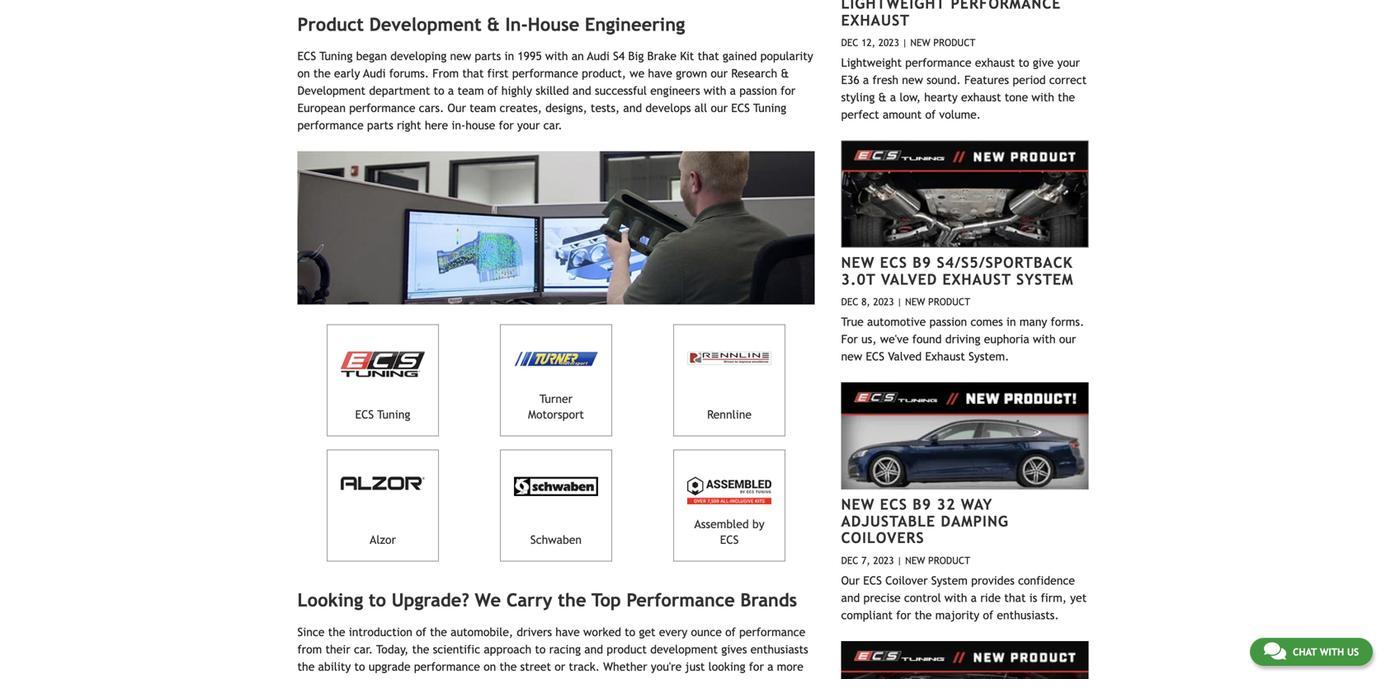 Task type: locate. For each thing, give the bounding box(es) containing it.
car,
[[581, 678, 600, 680]]

that inside dec 7, 2023 | new product our ecs coilover system provides confidence and precise control with a ride that is firm, yet compliant for the majority of enthusiasts.
[[1004, 592, 1026, 605]]

of down ride
[[983, 609, 993, 622]]

new for automotive
[[905, 296, 925, 308]]

1 horizontal spatial passion
[[929, 316, 967, 329]]

a left ride
[[971, 592, 977, 605]]

for
[[841, 333, 858, 346]]

with left us
[[1320, 647, 1344, 658]]

turner
[[540, 393, 573, 406]]

b9 inside new ecs b9 32 way adjustable damping coilovers
[[913, 496, 932, 514]]

& inside the ecs tuning began developing new parts in 1995 with an audi s4 big brake kit that gained popularity on the early audi forums. from that first performance product, we have grown our research & development department to a team of highly skilled and successful engineers with a passion for european performance cars. our team creates, designs, tests, and develops all our ecs tuning performance parts right here in-house for your car.
[[781, 67, 789, 80]]

1 vertical spatial your
[[517, 119, 540, 132]]

for
[[781, 84, 796, 97], [499, 119, 514, 132], [896, 609, 911, 622], [749, 661, 764, 674]]

new up low,
[[902, 73, 923, 87]]

1 horizontal spatial new
[[841, 350, 862, 363]]

for up "need"
[[749, 661, 764, 674]]

| up automotive
[[897, 296, 902, 308]]

product down the new ecs b9 s4/s5/sportback 3.0t valved exhaust system link
[[928, 296, 970, 308]]

1 horizontal spatial tuning
[[377, 408, 410, 421]]

2 b9 from the top
[[913, 496, 932, 514]]

product inside dec 7, 2023 | new product our ecs coilover system provides confidence and precise control with a ride that is firm, yet compliant for the majority of enthusiasts.
[[928, 555, 970, 567]]

from
[[432, 67, 459, 80]]

new inside dec 12, 2023 | new product lightweight performance exhaust to give your e36 a fresh new sound. features period correct styling & a low, hearty exhaust tone with the perfect amount of volume.
[[910, 37, 930, 48]]

on up the someone
[[484, 661, 496, 674]]

0 horizontal spatial on
[[297, 67, 310, 80]]

1 horizontal spatial your
[[1057, 56, 1080, 69]]

1 vertical spatial car.
[[354, 643, 373, 657]]

the left top
[[558, 591, 586, 612]]

dec 8, 2023 | new product true automotive passion comes in many forms. for us, we've found driving euphoria with our new ecs valved exhaust system.
[[841, 296, 1084, 363]]

alzor link
[[327, 450, 439, 562]]

0 horizontal spatial your
[[517, 119, 540, 132]]

introduction
[[349, 626, 413, 639]]

in up euphoria
[[1007, 316, 1016, 329]]

new ecs b9 s4/s5/sportback 3.0t valved exhaust system
[[841, 254, 1074, 288]]

b9 for valved
[[913, 254, 932, 271]]

your
[[1057, 56, 1080, 69], [517, 119, 540, 132]]

& down popularity
[[781, 67, 789, 80]]

styling
[[841, 91, 875, 104]]

popularity
[[760, 50, 813, 63]]

someone
[[463, 678, 509, 680]]

schwaben link
[[500, 450, 612, 562]]

or up second
[[555, 661, 565, 674]]

new up coilovers
[[841, 496, 875, 514]]

performance up the skilled
[[512, 67, 578, 80]]

& down fresh
[[878, 91, 887, 104]]

2 vertical spatial parts
[[694, 678, 720, 680]]

new for ecs
[[905, 555, 925, 567]]

product for lightweight
[[933, 37, 976, 48]]

development
[[369, 14, 482, 35], [297, 84, 366, 97]]

1 vertical spatial our
[[711, 101, 728, 115]]

tuning for ecs tuning began developing new parts in 1995 with an audi s4 big brake kit that gained popularity on the early audi forums. from that first performance product, we have grown our research & development department to a team of highly skilled and successful engineers with a passion for european performance cars. our team creates, designs, tests, and develops all our ecs tuning performance parts right here in-house for your car.
[[319, 50, 353, 63]]

the left early on the left top of page
[[313, 67, 331, 80]]

exhaust up features
[[975, 56, 1015, 69]]

that right kit
[[698, 50, 719, 63]]

0 horizontal spatial in
[[505, 50, 514, 63]]

0 horizontal spatial have
[[556, 626, 580, 639]]

ecs inside new ecs b9 s4/s5/sportback 3.0t valved exhaust system
[[880, 254, 907, 271]]

audi down began
[[363, 67, 386, 80]]

1 horizontal spatial development
[[369, 14, 482, 35]]

1 vertical spatial development
[[297, 84, 366, 97]]

our down gained
[[711, 67, 728, 80]]

valved down we've
[[888, 350, 922, 363]]

0 vertical spatial &
[[487, 14, 500, 35]]

2023 inside 'dec 8, 2023 | new product true automotive passion comes in many forms. for us, we've found driving euphoria with our new ecs valved exhaust system.'
[[873, 296, 894, 308]]

performance up the sound.
[[905, 56, 972, 69]]

designs,
[[545, 101, 587, 115]]

for down creates,
[[499, 119, 514, 132]]

since the introduction of the automobile, drivers have worked to get every ounce of performance from their car. today, the scientific approach to racing and product development gives enthusiasts the ability to upgrade performance on the street or track.  whether you're just looking for a more engaging commute, or you owe someone a ten second car, the performance parts you need f
[[297, 626, 808, 680]]

you down looking
[[724, 678, 742, 680]]

a right the e36
[[863, 73, 869, 87]]

0 horizontal spatial system
[[931, 574, 968, 588]]

have down brake
[[648, 67, 672, 80]]

1 vertical spatial that
[[462, 67, 484, 80]]

valved
[[881, 271, 937, 288], [888, 350, 922, 363]]

1 vertical spatial tuning
[[753, 101, 786, 115]]

1 vertical spatial audi
[[363, 67, 386, 80]]

1 vertical spatial b9
[[913, 496, 932, 514]]

dec left 12,
[[841, 37, 858, 48]]

and up the compliant
[[841, 592, 860, 605]]

car. down the designs,
[[543, 119, 562, 132]]

development up developing
[[369, 14, 482, 35]]

dec left 7,
[[841, 555, 858, 567]]

valved up automotive
[[881, 271, 937, 288]]

to up "commute,"
[[354, 661, 365, 674]]

audi up product,
[[587, 50, 610, 63]]

1 horizontal spatial or
[[555, 661, 565, 674]]

1 horizontal spatial in
[[1007, 316, 1016, 329]]

2023 for new
[[873, 555, 894, 567]]

0 horizontal spatial parts
[[367, 119, 393, 132]]

need
[[746, 678, 771, 680]]

0 horizontal spatial development
[[297, 84, 366, 97]]

correct
[[1049, 73, 1087, 87]]

2 horizontal spatial &
[[878, 91, 887, 104]]

2 horizontal spatial that
[[1004, 592, 1026, 605]]

2 vertical spatial new
[[841, 350, 862, 363]]

0 vertical spatial car.
[[543, 119, 562, 132]]

new inside dec 7, 2023 | new product our ecs coilover system provides confidence and precise control with a ride that is firm, yet compliant for the majority of enthusiasts.
[[905, 555, 925, 567]]

1 vertical spatial or
[[403, 678, 413, 680]]

new ecs b9 32 way adjustable damping coilovers link
[[841, 496, 1009, 547]]

car. down introduction
[[354, 643, 373, 657]]

dec inside dec 7, 2023 | new product our ecs coilover system provides confidence and precise control with a ride that is firm, yet compliant for the majority of enthusiasts.
[[841, 555, 858, 567]]

performance up 'owe'
[[414, 661, 480, 674]]

0 vertical spatial that
[[698, 50, 719, 63]]

new up the sound.
[[910, 37, 930, 48]]

1 horizontal spatial system
[[1016, 271, 1074, 288]]

passion down research on the right top
[[739, 84, 777, 97]]

have inside since the introduction of the automobile, drivers have worked to get every ounce of performance from their car. today, the scientific approach to racing and product development gives enthusiasts the ability to upgrade performance on the street or track.  whether you're just looking for a more engaging commute, or you owe someone a ten second car, the performance parts you need f
[[556, 626, 580, 639]]

system up control
[[931, 574, 968, 588]]

your up correct
[[1057, 56, 1080, 69]]

1 vertical spatial &
[[781, 67, 789, 80]]

give
[[1033, 56, 1054, 69]]

coilover
[[885, 574, 928, 588]]

new
[[910, 37, 930, 48], [905, 296, 925, 308], [841, 496, 875, 514], [905, 555, 925, 567]]

you left 'owe'
[[417, 678, 435, 680]]

top
[[592, 591, 621, 612]]

driving
[[945, 333, 981, 346]]

0 vertical spatial your
[[1057, 56, 1080, 69]]

and down successful
[[623, 101, 642, 115]]

in-
[[505, 14, 528, 35]]

our inside dec 7, 2023 | new product our ecs coilover system provides confidence and precise control with a ride that is firm, yet compliant for the majority of enthusiasts.
[[841, 574, 860, 588]]

0 horizontal spatial tuning
[[319, 50, 353, 63]]

with up majority
[[945, 592, 967, 605]]

1 vertical spatial in
[[1007, 316, 1016, 329]]

0 vertical spatial tuning
[[319, 50, 353, 63]]

1 horizontal spatial on
[[484, 661, 496, 674]]

product inside 'dec 8, 2023 | new product true automotive passion comes in many forms. for us, we've found driving euphoria with our new ecs valved exhaust system.'
[[928, 296, 970, 308]]

from
[[297, 643, 322, 657]]

1 horizontal spatial our
[[841, 574, 860, 588]]

new down for on the right of page
[[841, 350, 862, 363]]

2 horizontal spatial new
[[902, 73, 923, 87]]

0 vertical spatial 2023
[[878, 37, 899, 48]]

exhaust down features
[[961, 91, 1001, 104]]

to up the "period"
[[1019, 56, 1029, 69]]

2023 right 7,
[[873, 555, 894, 567]]

and down worked
[[584, 643, 603, 657]]

your down creates,
[[517, 119, 540, 132]]

with up all
[[704, 84, 726, 97]]

0 horizontal spatial passion
[[739, 84, 777, 97]]

on inside since the introduction of the automobile, drivers have worked to get every ounce of performance from their car. today, the scientific approach to racing and product development gives enthusiasts the ability to upgrade performance on the street or track.  whether you're just looking for a more engaging commute, or you owe someone a ten second car, the performance parts you need f
[[484, 661, 496, 674]]

system inside dec 7, 2023 | new product our ecs coilover system provides confidence and precise control with a ride that is firm, yet compliant for the majority of enthusiasts.
[[931, 574, 968, 588]]

alzor
[[370, 534, 396, 547]]

2 vertical spatial our
[[1059, 333, 1076, 346]]

research
[[731, 67, 777, 80]]

have inside the ecs tuning began developing new parts in 1995 with an audi s4 big brake kit that gained popularity on the early audi forums. from that first performance product, we have grown our research & development department to a team of highly skilled and successful engineers with a passion for european performance cars. our team creates, designs, tests, and develops all our ecs tuning performance parts right here in-house for your car.
[[648, 67, 672, 80]]

to inside dec 12, 2023 | new product lightweight performance exhaust to give your e36 a fresh new sound. features period correct styling & a low, hearty exhaust tone with the perfect amount of volume.
[[1019, 56, 1029, 69]]

passion inside the ecs tuning began developing new parts in 1995 with an audi s4 big brake kit that gained popularity on the early audi forums. from that first performance product, we have grown our research & development department to a team of highly skilled and successful engineers with a passion for european performance cars. our team creates, designs, tests, and develops all our ecs tuning performance parts right here in-house for your car.
[[739, 84, 777, 97]]

and inside since the introduction of the automobile, drivers have worked to get every ounce of performance from their car. today, the scientific approach to racing and product development gives enthusiasts the ability to upgrade performance on the street or track.  whether you're just looking for a more engaging commute, or you owe someone a ten second car, the performance parts you need f
[[584, 643, 603, 657]]

0 vertical spatial dec
[[841, 37, 858, 48]]

0 vertical spatial passion
[[739, 84, 777, 97]]

exhaust
[[943, 271, 1011, 288], [925, 350, 965, 363]]

new inside 'dec 8, 2023 | new product true automotive passion comes in many forms. for us, we've found driving euphoria with our new ecs valved exhaust system.'
[[905, 296, 925, 308]]

0 horizontal spatial that
[[462, 67, 484, 80]]

new inside the ecs tuning began developing new parts in 1995 with an audi s4 big brake kit that gained popularity on the early audi forums. from that first performance product, we have grown our research & development department to a team of highly skilled and successful engineers with a passion for european performance cars. our team creates, designs, tests, and develops all our ecs tuning performance parts right here in-house for your car.
[[450, 50, 471, 63]]

1 vertical spatial system
[[931, 574, 968, 588]]

2 vertical spatial |
[[897, 555, 902, 567]]

a down research on the right top
[[730, 84, 736, 97]]

the inside the ecs tuning began developing new parts in 1995 with an audi s4 big brake kit that gained popularity on the early audi forums. from that first performance product, we have grown our research & development department to a team of highly skilled and successful engineers with a passion for european performance cars. our team creates, designs, tests, and develops all our ecs tuning performance parts right here in-house for your car.
[[313, 67, 331, 80]]

firm,
[[1041, 592, 1067, 605]]

with down many
[[1033, 333, 1056, 346]]

of down first
[[487, 84, 498, 97]]

0 horizontal spatial or
[[403, 678, 413, 680]]

1 vertical spatial valved
[[888, 350, 922, 363]]

0 horizontal spatial new
[[450, 50, 471, 63]]

we
[[630, 67, 645, 80]]

2023 right 12,
[[878, 37, 899, 48]]

car. inside since the introduction of the automobile, drivers have worked to get every ounce of performance from their car. today, the scientific approach to racing and product development gives enthusiasts the ability to upgrade performance on the street or track.  whether you're just looking for a more engaging commute, or you owe someone a ten second car, the performance parts you need f
[[354, 643, 373, 657]]

our up "in-"
[[448, 101, 466, 115]]

2 vertical spatial tuning
[[377, 408, 410, 421]]

1 vertical spatial parts
[[367, 119, 393, 132]]

2 vertical spatial 2023
[[873, 555, 894, 567]]

2 vertical spatial dec
[[841, 555, 858, 567]]

in inside the ecs tuning began developing new parts in 1995 with an audi s4 big brake kit that gained popularity on the early audi forums. from that first performance product, we have grown our research & development department to a team of highly skilled and successful engineers with a passion for european performance cars. our team creates, designs, tests, and develops all our ecs tuning performance parts right here in-house for your car.
[[505, 50, 514, 63]]

new
[[841, 254, 875, 271]]

passion
[[739, 84, 777, 97], [929, 316, 967, 329]]

0 vertical spatial exhaust
[[943, 271, 1011, 288]]

development
[[650, 643, 718, 657]]

passion inside 'dec 8, 2023 | new product true automotive passion comes in many forms. for us, we've found driving euphoria with our new ecs valved exhaust system.'
[[929, 316, 967, 329]]

| up coilover
[[897, 555, 902, 567]]

1 b9 from the top
[[913, 254, 932, 271]]

1 vertical spatial exhaust
[[925, 350, 965, 363]]

0 horizontal spatial our
[[448, 101, 466, 115]]

2 dec from the top
[[841, 296, 858, 308]]

0 vertical spatial system
[[1016, 271, 1074, 288]]

0 vertical spatial exhaust
[[975, 56, 1015, 69]]

& left the in-
[[487, 14, 500, 35]]

1 horizontal spatial car.
[[543, 119, 562, 132]]

adjustable
[[841, 513, 936, 530]]

new up from
[[450, 50, 471, 63]]

with
[[545, 50, 568, 63], [704, 84, 726, 97], [1032, 91, 1054, 104], [1033, 333, 1056, 346], [945, 592, 967, 605], [1320, 647, 1344, 658]]

0 horizontal spatial car.
[[354, 643, 373, 657]]

turner motorsport
[[528, 393, 584, 421]]

drivers
[[517, 626, 552, 639]]

b9 for adjustable
[[913, 496, 932, 514]]

product up control
[[928, 555, 970, 567]]

the down control
[[915, 609, 932, 622]]

sound.
[[927, 73, 961, 87]]

0 vertical spatial valved
[[881, 271, 937, 288]]

have up racing
[[556, 626, 580, 639]]

1 vertical spatial have
[[556, 626, 580, 639]]

0 vertical spatial |
[[902, 37, 907, 48]]

for inside dec 7, 2023 | new product our ecs coilover system provides confidence and precise control with a ride that is firm, yet compliant for the majority of enthusiasts.
[[896, 609, 911, 622]]

| inside 'dec 8, 2023 | new product true automotive passion comes in many forms. for us, we've found driving euphoria with our new ecs valved exhaust system.'
[[897, 296, 902, 308]]

2 vertical spatial &
[[878, 91, 887, 104]]

1 horizontal spatial you
[[724, 678, 742, 680]]

amount
[[883, 108, 922, 121]]

0 vertical spatial on
[[297, 67, 310, 80]]

0 vertical spatial our
[[448, 101, 466, 115]]

0 vertical spatial in
[[505, 50, 514, 63]]

1 vertical spatial dec
[[841, 296, 858, 308]]

our right all
[[711, 101, 728, 115]]

team down from
[[457, 84, 484, 97]]

1 horizontal spatial &
[[781, 67, 789, 80]]

yet
[[1070, 592, 1087, 605]]

creates,
[[500, 101, 542, 115]]

engineers
[[650, 84, 700, 97]]

with down the "period"
[[1032, 91, 1054, 104]]

house
[[466, 119, 495, 132]]

0 vertical spatial parts
[[475, 50, 501, 63]]

provides
[[971, 574, 1015, 588]]

to up the street
[[535, 643, 546, 657]]

our down forms.
[[1059, 333, 1076, 346]]

2 horizontal spatial parts
[[694, 678, 720, 680]]

0 vertical spatial b9
[[913, 254, 932, 271]]

the down correct
[[1058, 91, 1075, 104]]

exhaust
[[975, 56, 1015, 69], [961, 91, 1001, 104]]

that left first
[[462, 67, 484, 80]]

1 vertical spatial on
[[484, 661, 496, 674]]

parts up first
[[475, 50, 501, 63]]

their
[[325, 643, 350, 657]]

1 horizontal spatial audi
[[587, 50, 610, 63]]

1 dec from the top
[[841, 37, 858, 48]]

1 vertical spatial our
[[841, 574, 860, 588]]

0 vertical spatial team
[[457, 84, 484, 97]]

to down from
[[434, 84, 444, 97]]

1 vertical spatial new
[[902, 73, 923, 87]]

12,
[[861, 37, 875, 48]]

s4
[[613, 50, 625, 63]]

8,
[[861, 296, 870, 308]]

euphoria
[[984, 333, 1029, 346]]

or down the upgrade
[[403, 678, 413, 680]]

2023 for new
[[873, 296, 894, 308]]

a
[[863, 73, 869, 87], [448, 84, 454, 97], [730, 84, 736, 97], [890, 91, 896, 104], [971, 592, 977, 605], [767, 661, 773, 674], [512, 678, 518, 680]]

the down from
[[297, 661, 315, 674]]

2 you from the left
[[724, 678, 742, 680]]

the right today, at the bottom
[[412, 643, 429, 657]]

product inside dec 12, 2023 | new product lightweight performance exhaust to give your e36 a fresh new sound. features period correct styling & a low, hearty exhaust tone with the perfect amount of volume.
[[933, 37, 976, 48]]

performance inside dec 12, 2023 | new product lightweight performance exhaust to give your e36 a fresh new sound. features period correct styling & a low, hearty exhaust tone with the perfect amount of volume.
[[905, 56, 972, 69]]

for down control
[[896, 609, 911, 622]]

0 vertical spatial or
[[555, 661, 565, 674]]

your inside the ecs tuning began developing new parts in 1995 with an audi s4 big brake kit that gained popularity on the early audi forums. from that first performance product, we have grown our research & development department to a team of highly skilled and successful engineers with a passion for european performance cars. our team creates, designs, tests, and develops all our ecs tuning performance parts right here in-house for your car.
[[517, 119, 540, 132]]

and inside dec 7, 2023 | new product our ecs coilover system provides confidence and precise control with a ride that is firm, yet compliant for the majority of enthusiasts.
[[841, 592, 860, 605]]

exhaust down the driving at the right of page
[[925, 350, 965, 363]]

1 horizontal spatial that
[[698, 50, 719, 63]]

0 vertical spatial audi
[[587, 50, 610, 63]]

a up "need"
[[767, 661, 773, 674]]

tone
[[1005, 91, 1028, 104]]

1 horizontal spatial have
[[648, 67, 672, 80]]

of inside the ecs tuning began developing new parts in 1995 with an audi s4 big brake kit that gained popularity on the early audi forums. from that first performance product, we have grown our research & development department to a team of highly skilled and successful engineers with a passion for european performance cars. our team creates, designs, tests, and develops all our ecs tuning performance parts right here in-house for your car.
[[487, 84, 498, 97]]

dec 12, 2023 | new product lightweight performance exhaust to give your e36 a fresh new sound. features period correct styling & a low, hearty exhaust tone with the perfect amount of volume.
[[841, 37, 1087, 121]]

1 vertical spatial |
[[897, 296, 902, 308]]

2023 right the 8,
[[873, 296, 894, 308]]

whether
[[603, 661, 647, 674]]

rennline
[[707, 408, 752, 421]]

way
[[961, 496, 993, 514]]

3 dec from the top
[[841, 555, 858, 567]]

parts down just
[[694, 678, 720, 680]]

valved inside 'dec 8, 2023 | new product true automotive passion comes in many forms. for us, we've found driving euphoria with our new ecs valved exhaust system.'
[[888, 350, 922, 363]]

or
[[555, 661, 565, 674], [403, 678, 413, 680]]

rennline link
[[673, 325, 786, 437]]

0 vertical spatial have
[[648, 67, 672, 80]]

we've
[[880, 333, 909, 346]]

dec inside 'dec 8, 2023 | new product true automotive passion comes in many forms. for us, we've found driving euphoria with our new ecs valved exhaust system.'
[[841, 296, 858, 308]]

0 horizontal spatial you
[[417, 678, 435, 680]]

passion up the driving at the right of page
[[929, 316, 967, 329]]

b9 inside new ecs b9 s4/s5/sportback 3.0t valved exhaust system
[[913, 254, 932, 271]]

new for performance
[[910, 37, 930, 48]]

features
[[964, 73, 1009, 87]]

tuning
[[319, 50, 353, 63], [753, 101, 786, 115], [377, 408, 410, 421]]

performance
[[627, 591, 735, 612]]

0 vertical spatial our
[[711, 67, 728, 80]]

| right 12,
[[902, 37, 907, 48]]

grown
[[676, 67, 707, 80]]

| inside dec 12, 2023 | new product lightweight performance exhaust to give your e36 a fresh new sound. features period correct styling & a low, hearty exhaust tone with the perfect amount of volume.
[[902, 37, 907, 48]]

our up the compliant
[[841, 574, 860, 588]]

second
[[542, 678, 578, 680]]

2023 inside dec 7, 2023 | new product our ecs coilover system provides confidence and precise control with a ride that is firm, yet compliant for the majority of enthusiasts.
[[873, 555, 894, 567]]

with inside 'dec 8, 2023 | new product true automotive passion comes in many forms. for us, we've found driving euphoria with our new ecs valved exhaust system.'
[[1033, 333, 1056, 346]]

b9 right new
[[913, 254, 932, 271]]

0 vertical spatial new
[[450, 50, 471, 63]]

ecs tuning began developing new parts in 1995 with an audi s4 big brake kit that gained popularity on the early audi forums. from that first performance product, we have grown our research & development department to a team of highly skilled and successful engineers with a passion for european performance cars. our team creates, designs, tests, and develops all our ecs tuning performance parts right here in-house for your car.
[[297, 50, 813, 132]]

b9 left 32
[[913, 496, 932, 514]]

dec inside dec 12, 2023 | new product lightweight performance exhaust to give your e36 a fresh new sound. features period correct styling & a low, hearty exhaust tone with the perfect amount of volume.
[[841, 37, 858, 48]]

parts left 'right'
[[367, 119, 393, 132]]

1 vertical spatial 2023
[[873, 296, 894, 308]]

ecs tuning link
[[327, 325, 439, 437]]

| inside dec 7, 2023 | new product our ecs coilover system provides confidence and precise control with a ride that is firm, yet compliant for the majority of enthusiasts.
[[897, 555, 902, 567]]

development up european
[[297, 84, 366, 97]]

2 vertical spatial that
[[1004, 592, 1026, 605]]

cars.
[[419, 101, 444, 115]]

car.
[[543, 119, 562, 132], [354, 643, 373, 657]]

dec for new ecs b9 s4/s5/sportback 3.0t valved exhaust system
[[841, 296, 858, 308]]

1 vertical spatial passion
[[929, 316, 967, 329]]



Task type: describe. For each thing, give the bounding box(es) containing it.
owe
[[438, 678, 460, 680]]

hearty
[[924, 91, 958, 104]]

develops
[[646, 101, 691, 115]]

the down the 'whether'
[[604, 678, 621, 680]]

the inside dec 12, 2023 | new product lightweight performance exhaust to give your e36 a fresh new sound. features period correct styling & a low, hearty exhaust tone with the perfect amount of volume.
[[1058, 91, 1075, 104]]

department
[[369, 84, 430, 97]]

ecs inside assembled by ecs
[[720, 534, 739, 547]]

a down from
[[448, 84, 454, 97]]

ride
[[980, 592, 1001, 605]]

carry
[[506, 591, 552, 612]]

by
[[752, 518, 765, 531]]

of inside dec 7, 2023 | new product our ecs coilover system provides confidence and precise control with a ride that is firm, yet compliant for the majority of enthusiasts.
[[983, 609, 993, 622]]

ten
[[522, 678, 539, 680]]

performance up enthusiasts
[[739, 626, 805, 639]]

upgrade
[[369, 661, 410, 674]]

street
[[520, 661, 551, 674]]

coilovers
[[841, 530, 925, 547]]

we
[[475, 591, 501, 612]]

new ecs b9 s4/s5/sportback 3.0t valved exhaust system image
[[841, 141, 1089, 248]]

product development & in-house engineering
[[297, 14, 685, 35]]

enthusiasts
[[751, 643, 808, 657]]

european
[[297, 101, 346, 115]]

performance down the you're
[[624, 678, 691, 680]]

looking
[[297, 591, 363, 612]]

the up "scientific"
[[430, 626, 447, 639]]

chat
[[1293, 647, 1317, 658]]

to inside the ecs tuning began developing new parts in 1995 with an audi s4 big brake kit that gained popularity on the early audi forums. from that first performance product, we have grown our research & development department to a team of highly skilled and successful engineers with a passion for european performance cars. our team creates, designs, tests, and develops all our ecs tuning performance parts right here in-house for your car.
[[434, 84, 444, 97]]

parts inside since the introduction of the automobile, drivers have worked to get every ounce of performance from their car. today, the scientific approach to racing and product development gives enthusiasts the ability to upgrade performance on the street or track.  whether you're just looking for a more engaging commute, or you owe someone a ten second car, the performance parts you need f
[[694, 678, 720, 680]]

today,
[[376, 643, 409, 657]]

with inside chat with us link
[[1320, 647, 1344, 658]]

2 horizontal spatial tuning
[[753, 101, 786, 115]]

product
[[607, 643, 647, 657]]

tuning for ecs tuning
[[377, 408, 410, 421]]

2023 inside dec 12, 2023 | new product lightweight performance exhaust to give your e36 a fresh new sound. features period correct styling & a low, hearty exhaust tone with the perfect amount of volume.
[[878, 37, 899, 48]]

early
[[334, 67, 360, 80]]

ecs tuning engineer comparing a part to a digital prototype image
[[297, 151, 815, 305]]

7,
[[861, 555, 870, 567]]

3.0t
[[841, 271, 876, 288]]

every
[[659, 626, 688, 639]]

new ecs b9 s4/s5/sportback 3.0t valved exhaust system link
[[841, 254, 1074, 288]]

dec 7, 2023 | new product our ecs coilover system provides confidence and precise control with a ride that is firm, yet compliant for the majority of enthusiasts.
[[841, 555, 1087, 622]]

system inside new ecs b9 s4/s5/sportback 3.0t valved exhaust system
[[1016, 271, 1074, 288]]

car. inside the ecs tuning began developing new parts in 1995 with an audi s4 big brake kit that gained popularity on the early audi forums. from that first performance product, we have grown our research & development department to a team of highly skilled and successful engineers with a passion for european performance cars. our team creates, designs, tests, and develops all our ecs tuning performance parts right here in-house for your car.
[[543, 119, 562, 132]]

us,
[[861, 333, 877, 346]]

| for new
[[897, 555, 902, 567]]

performance down department
[[349, 101, 415, 115]]

1 you from the left
[[417, 678, 435, 680]]

engaging
[[297, 678, 343, 680]]

since
[[297, 626, 325, 639]]

a inside dec 7, 2023 | new product our ecs coilover system provides confidence and precise control with a ride that is firm, yet compliant for the majority of enthusiasts.
[[971, 592, 977, 605]]

0 horizontal spatial &
[[487, 14, 500, 35]]

new inside 'dec 8, 2023 | new product true automotive passion comes in many forms. for us, we've found driving euphoria with our new ecs valved exhaust system.'
[[841, 350, 862, 363]]

an
[[572, 50, 584, 63]]

looking to upgrade? we carry the top performance brands
[[297, 591, 797, 612]]

performance down european
[[297, 119, 364, 132]]

valved inside new ecs b9 s4/s5/sportback 3.0t valved exhaust system
[[881, 271, 937, 288]]

ecs tuning
[[355, 408, 410, 421]]

just
[[685, 661, 705, 674]]

in inside 'dec 8, 2023 | new product true automotive passion comes in many forms. for us, we've found driving euphoria with our new ecs valved exhaust system.'
[[1007, 316, 1016, 329]]

1995
[[518, 50, 542, 63]]

product for true
[[928, 296, 970, 308]]

a left ten
[[512, 678, 518, 680]]

us
[[1347, 647, 1359, 658]]

new inside new ecs b9 32 way adjustable damping coilovers
[[841, 496, 875, 514]]

lightweight
[[841, 56, 902, 69]]

low,
[[900, 91, 921, 104]]

for inside since the introduction of the automobile, drivers have worked to get every ounce of performance from their car. today, the scientific approach to racing and product development gives enthusiasts the ability to upgrade performance on the street or track.  whether you're just looking for a more engaging commute, or you owe someone a ten second car, the performance parts you need f
[[749, 661, 764, 674]]

comments image
[[1264, 642, 1286, 662]]

all
[[694, 101, 707, 115]]

forms.
[[1051, 316, 1084, 329]]

exhaust inside 'dec 8, 2023 | new product true automotive passion comes in many forms. for us, we've found driving euphoria with our new ecs valved exhaust system.'
[[925, 350, 965, 363]]

of up "gives"
[[725, 626, 736, 639]]

precise
[[863, 592, 901, 605]]

gained
[[723, 50, 757, 63]]

for down popularity
[[781, 84, 796, 97]]

product for our
[[928, 555, 970, 567]]

skilled
[[536, 84, 569, 97]]

ecs inside dec 7, 2023 | new product our ecs coilover system provides confidence and precise control with a ride that is firm, yet compliant for the majority of enthusiasts.
[[863, 574, 882, 588]]

chat with us
[[1293, 647, 1359, 658]]

enthusiasts.
[[997, 609, 1059, 622]]

new inside dec 12, 2023 | new product lightweight performance exhaust to give your e36 a fresh new sound. features period correct styling & a low, hearty exhaust tone with the perfect amount of volume.
[[902, 73, 923, 87]]

development inside the ecs tuning began developing new parts in 1995 with an audi s4 big brake kit that gained popularity on the early audi forums. from that first performance product, we have grown our research & development department to a team of highly skilled and successful engineers with a passion for european performance cars. our team creates, designs, tests, and develops all our ecs tuning performance parts right here in-house for your car.
[[297, 84, 366, 97]]

chat with us link
[[1250, 639, 1373, 667]]

schwaben
[[530, 534, 582, 547]]

here
[[425, 119, 448, 132]]

found
[[912, 333, 942, 346]]

right
[[397, 119, 421, 132]]

automotive
[[867, 316, 926, 329]]

true
[[841, 316, 864, 329]]

32
[[937, 496, 956, 514]]

of down the "upgrade?"
[[416, 626, 426, 639]]

majority
[[935, 609, 980, 622]]

1 horizontal spatial parts
[[475, 50, 501, 63]]

turner motorsport link
[[500, 325, 612, 437]]

ability
[[318, 661, 351, 674]]

comes
[[971, 316, 1003, 329]]

on inside the ecs tuning began developing new parts in 1995 with an audi s4 big brake kit that gained popularity on the early audi forums. from that first performance product, we have grown our research & development department to a team of highly skilled and successful engineers with a passion for european performance cars. our team creates, designs, tests, and develops all our ecs tuning performance parts right here in-house for your car.
[[297, 67, 310, 80]]

to up introduction
[[369, 591, 386, 612]]

ecs inside new ecs b9 32 way adjustable damping coilovers
[[880, 496, 907, 514]]

get
[[639, 626, 656, 639]]

control
[[904, 592, 941, 605]]

| for new
[[897, 296, 902, 308]]

the up 'their'
[[328, 626, 345, 639]]

the down the approach
[[500, 661, 517, 674]]

fresh
[[873, 73, 899, 87]]

with left an
[[545, 50, 568, 63]]

the inside dec 7, 2023 | new product our ecs coilover system provides confidence and precise control with a ride that is firm, yet compliant for the majority of enthusiasts.
[[915, 609, 932, 622]]

1 vertical spatial exhaust
[[961, 91, 1001, 104]]

product up early on the left top of page
[[297, 14, 364, 35]]

and up the designs,
[[573, 84, 591, 97]]

ounce
[[691, 626, 722, 639]]

kit
[[680, 50, 694, 63]]

new ecs b9 32 way adjustable damping coilovers image
[[841, 383, 1089, 490]]

exhaust inside new ecs b9 s4/s5/sportback 3.0t valved exhaust system
[[943, 271, 1011, 288]]

of inside dec 12, 2023 | new product lightweight performance exhaust to give your e36 a fresh new sound. features period correct styling & a low, hearty exhaust tone with the perfect amount of volume.
[[925, 108, 936, 121]]

& inside dec 12, 2023 | new product lightweight performance exhaust to give your e36 a fresh new sound. features period correct styling & a low, hearty exhaust tone with the perfect amount of volume.
[[878, 91, 887, 104]]

our inside the ecs tuning began developing new parts in 1995 with an audi s4 big brake kit that gained popularity on the early audi forums. from that first performance product, we have grown our research & development department to a team of highly skilled and successful engineers with a passion for european performance cars. our team creates, designs, tests, and develops all our ecs tuning performance parts right here in-house for your car.
[[448, 101, 466, 115]]

house
[[528, 14, 579, 35]]

track.
[[569, 661, 600, 674]]

a left low,
[[890, 91, 896, 104]]

s4/s5/sportback
[[937, 254, 1073, 271]]

brands
[[740, 591, 797, 612]]

big
[[628, 50, 644, 63]]

engineering
[[585, 14, 685, 35]]

your inside dec 12, 2023 | new product lightweight performance exhaust to give your e36 a fresh new sound. features period correct styling & a low, hearty exhaust tone with the perfect amount of volume.
[[1057, 56, 1080, 69]]

automobile,
[[451, 626, 513, 639]]

is
[[1029, 592, 1037, 605]]

approach
[[484, 643, 531, 657]]

to left get
[[625, 626, 635, 639]]

0 vertical spatial development
[[369, 14, 482, 35]]

assembled
[[694, 518, 749, 531]]

successful
[[595, 84, 647, 97]]

dec for new ecs b9 32 way adjustable damping coilovers
[[841, 555, 858, 567]]

ecs inside 'dec 8, 2023 | new product true automotive passion comes in many forms. for us, we've found driving euphoria with our new ecs valved exhaust system.'
[[866, 350, 885, 363]]

scientific
[[433, 643, 480, 657]]

racing
[[549, 643, 581, 657]]

gives
[[721, 643, 747, 657]]

our inside 'dec 8, 2023 | new product true automotive passion comes in many forms. for us, we've found driving euphoria with our new ecs valved exhaust system.'
[[1059, 333, 1076, 346]]

with inside dec 12, 2023 | new product lightweight performance exhaust to give your e36 a fresh new sound. features period correct styling & a low, hearty exhaust tone with the perfect amount of volume.
[[1032, 91, 1054, 104]]

first
[[487, 67, 509, 80]]

confidence
[[1018, 574, 1075, 588]]

0 horizontal spatial audi
[[363, 67, 386, 80]]

1 vertical spatial team
[[470, 101, 496, 115]]

with inside dec 7, 2023 | new product our ecs coilover system provides confidence and precise control with a ride that is firm, yet compliant for the majority of enthusiasts.
[[945, 592, 967, 605]]

began
[[356, 50, 387, 63]]

compliant
[[841, 609, 893, 622]]

new 8y rs3 forced induction upgrades image
[[841, 642, 1089, 680]]

motorsport
[[528, 408, 584, 421]]



Task type: vqa. For each thing, say whether or not it's contained in the screenshot.
the Valved inside Dec 8, 2023 | New Product True Automotive Passion Comes In Many Forms. For Us, We'Ve Found Driving Euphoria With Our New Ecs Valved Exhaust System.
yes



